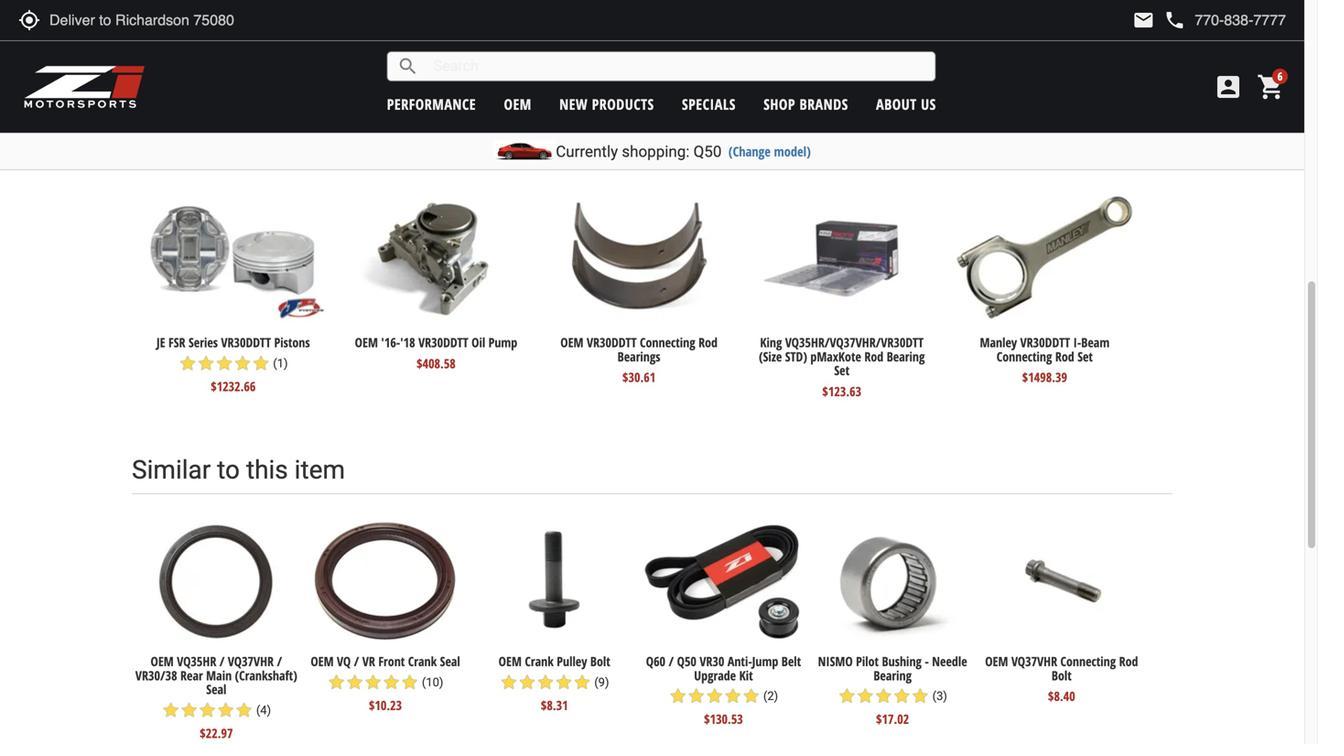 Task type: describe. For each thing, give the bounding box(es) containing it.
oil
[[472, 334, 486, 351]]

oem vq35hr / vq37vhr / vr30/38 rear main (crankshaft) seal star star star star star (4) $22.97
[[135, 653, 297, 742]]

bearing inside king vq35hr/vq37vhr/vr30dtt (size std) pmaxkote rod bearing set $123.63
[[887, 348, 925, 365]]

1 horizontal spatial item
[[452, 125, 503, 156]]

$1232.66
[[211, 378, 256, 395]]

phone link
[[1164, 9, 1287, 31]]

similar to this item
[[132, 455, 345, 485]]

-
[[925, 653, 929, 670]]

rod inside "manley vr30ddtt i-beam connecting rod set $1498.39"
[[1056, 348, 1075, 365]]

jump
[[753, 653, 779, 670]]

customers
[[132, 125, 257, 156]]

vq37vhr inside oem vq35hr / vq37vhr / vr30/38 rear main (crankshaft) seal star star star star star (4) $22.97
[[228, 653, 274, 670]]

pistons
[[274, 334, 310, 351]]

bearings
[[618, 348, 661, 365]]

$8.31
[[541, 697, 568, 714]]

upgrade
[[694, 667, 736, 684]]

shopping_cart
[[1257, 72, 1287, 102]]

oem for oem vr30ddtt connecting rod bearings $30.61
[[561, 334, 584, 351]]

seal inside oem vq / vr front crank seal star star star star star (10) $10.23
[[440, 653, 460, 670]]

oem for oem crank pulley bolt star star star star star (9) $8.31
[[499, 653, 522, 670]]

shop brands
[[764, 94, 849, 114]]

oem vq37vhr connecting rod bolt $8.40
[[986, 653, 1139, 705]]

mail phone
[[1133, 9, 1186, 31]]

'16-
[[381, 334, 400, 351]]

my_location
[[18, 9, 40, 31]]

...
[[689, 125, 710, 156]]

1 / from the left
[[220, 653, 225, 670]]

account_box
[[1214, 72, 1244, 102]]

(4)
[[256, 704, 271, 718]]

std)
[[786, 348, 808, 365]]

'18
[[400, 334, 415, 351]]

je
[[157, 334, 165, 351]]

shopping:
[[622, 142, 690, 161]]

oem for oem vq / vr front crank seal star star star star star (10) $10.23
[[311, 653, 334, 670]]

rear
[[180, 667, 203, 684]]

phone
[[1164, 9, 1186, 31]]

similar
[[132, 455, 211, 485]]

bought
[[317, 125, 397, 156]]

rod inside king vq35hr/vq37vhr/vr30dtt (size std) pmaxkote rod bearing set $123.63
[[865, 348, 884, 365]]

$8.40
[[1049, 688, 1076, 705]]

belt
[[782, 653, 802, 670]]

king vq35hr/vq37vhr/vr30dtt (size std) pmaxkote rod bearing set $123.63
[[759, 334, 925, 400]]

to
[[217, 455, 240, 485]]

/ inside q60 / q50 vr30 anti-jump belt upgrade kit star star star star star (2) $130.53
[[669, 653, 674, 670]]

$17.02
[[877, 711, 910, 728]]

(size
[[759, 348, 782, 365]]

connecting inside "manley vr30ddtt i-beam connecting rod set $1498.39"
[[997, 348, 1053, 365]]

nismo pilot bushing - needle bearing star star star star star (3) $17.02
[[818, 653, 968, 728]]

pump
[[489, 334, 518, 351]]

new
[[560, 94, 588, 114]]

about us link
[[877, 94, 937, 114]]

about us
[[877, 94, 937, 114]]

$123.63
[[823, 383, 862, 400]]

q50 for shopping:
[[694, 142, 722, 161]]

oem vr30ddtt connecting rod bearings $30.61
[[561, 334, 718, 386]]

performance link
[[387, 94, 476, 114]]

oem for oem vq35hr / vq37vhr / vr30/38 rear main (crankshaft) seal star star star star star (4) $22.97
[[151, 653, 174, 670]]

connecting for vq37vhr
[[1061, 653, 1117, 670]]

brands
[[800, 94, 849, 114]]

(change
[[729, 142, 771, 160]]

vr30ddtt inside the oem '16-'18 vr30ddtt oil pump $408.58
[[419, 334, 469, 351]]

vr30ddtt inside "manley vr30ddtt i-beam connecting rod set $1498.39"
[[1021, 334, 1071, 351]]

q60 / q50 vr30 anti-jump belt upgrade kit star star star star star (2) $130.53
[[646, 653, 802, 728]]

oem crank pulley bolt star star star star star (9) $8.31
[[499, 653, 611, 714]]

(change model) link
[[729, 142, 811, 160]]

products
[[592, 94, 655, 114]]

vr
[[363, 653, 375, 670]]

needle
[[933, 653, 968, 670]]

shopping_cart link
[[1253, 72, 1287, 102]]

set inside "manley vr30ddtt i-beam connecting rod set $1498.39"
[[1078, 348, 1093, 365]]

customers who bought this item also purchased ...
[[132, 125, 710, 156]]

vr30
[[700, 653, 725, 670]]

shop
[[764, 94, 796, 114]]

specials link
[[682, 94, 736, 114]]

account_box link
[[1210, 72, 1248, 102]]

new products
[[560, 94, 655, 114]]

vq
[[337, 653, 351, 670]]

crank inside oem crank pulley bolt star star star star star (9) $8.31
[[525, 653, 554, 670]]



Task type: locate. For each thing, give the bounding box(es) containing it.
this
[[404, 125, 446, 156], [246, 455, 288, 485]]

bearing right 'pmaxkote'
[[887, 348, 925, 365]]

1 horizontal spatial connecting
[[997, 348, 1053, 365]]

oem for oem
[[504, 94, 532, 114]]

1 vertical spatial seal
[[206, 681, 227, 698]]

oem '16-'18 vr30ddtt oil pump $408.58
[[355, 334, 518, 372]]

vr30ddtt up "$408.58"
[[419, 334, 469, 351]]

fsr
[[169, 334, 186, 351]]

3 / from the left
[[354, 653, 359, 670]]

bearing left -
[[874, 667, 912, 684]]

new products link
[[560, 94, 655, 114]]

1 vq37vhr from the left
[[228, 653, 274, 670]]

set
[[1078, 348, 1093, 365], [835, 362, 850, 379]]

oem left '16-
[[355, 334, 378, 351]]

us
[[921, 94, 937, 114]]

$130.53
[[704, 711, 743, 728]]

search
[[397, 55, 419, 77]]

mail link
[[1133, 9, 1155, 31]]

1 vr30ddtt from the left
[[221, 334, 271, 351]]

mail
[[1133, 9, 1155, 31]]

(2)
[[764, 690, 779, 704]]

beam
[[1082, 334, 1110, 351]]

0 horizontal spatial seal
[[206, 681, 227, 698]]

currently shopping: q50 (change model)
[[556, 142, 811, 161]]

who
[[263, 125, 311, 156]]

pmaxkote
[[811, 348, 862, 365]]

crank left pulley
[[525, 653, 554, 670]]

/ right q60
[[669, 653, 674, 670]]

/ right main
[[277, 653, 282, 670]]

currently
[[556, 142, 618, 161]]

vr30ddtt left i-
[[1021, 334, 1071, 351]]

1 horizontal spatial this
[[404, 125, 446, 156]]

crank inside oem vq / vr front crank seal star star star star star (10) $10.23
[[408, 653, 437, 670]]

crank up (10)
[[408, 653, 437, 670]]

oem inside oem vq / vr front crank seal star star star star star (10) $10.23
[[311, 653, 334, 670]]

1 vertical spatial q50
[[677, 653, 697, 670]]

4 vr30ddtt from the left
[[1021, 334, 1071, 351]]

oem for oem vq37vhr connecting rod bolt $8.40
[[986, 653, 1009, 670]]

1 horizontal spatial seal
[[440, 653, 460, 670]]

connecting inside oem vq37vhr connecting rod bolt $8.40
[[1061, 653, 1117, 670]]

i-
[[1074, 334, 1082, 351]]

z1 motorsports logo image
[[23, 64, 146, 110]]

seal inside oem vq35hr / vq37vhr / vr30/38 rear main (crankshaft) seal star star star star star (4) $22.97
[[206, 681, 227, 698]]

set up $123.63 at the right
[[835, 362, 850, 379]]

0 horizontal spatial set
[[835, 362, 850, 379]]

connecting up $8.40
[[1061, 653, 1117, 670]]

1 vertical spatial item
[[295, 455, 345, 485]]

1 vertical spatial bearing
[[874, 667, 912, 684]]

1 horizontal spatial bolt
[[1052, 667, 1072, 684]]

manley vr30ddtt i-beam connecting rod set $1498.39
[[980, 334, 1110, 386]]

oem left bearings
[[561, 334, 584, 351]]

rod inside oem vq37vhr connecting rod bolt $8.40
[[1120, 653, 1139, 670]]

(10)
[[422, 676, 444, 689]]

q50
[[694, 142, 722, 161], [677, 653, 697, 670]]

bearing
[[887, 348, 925, 365], [874, 667, 912, 684]]

0 vertical spatial seal
[[440, 653, 460, 670]]

(crankshaft)
[[235, 667, 297, 684]]

(9)
[[595, 676, 609, 689]]

pulley
[[557, 653, 587, 670]]

vr30ddtt
[[221, 334, 271, 351], [419, 334, 469, 351], [587, 334, 637, 351], [1021, 334, 1071, 351]]

0 vertical spatial item
[[452, 125, 503, 156]]

oem inside oem vq35hr / vq37vhr / vr30/38 rear main (crankshaft) seal star star star star star (4) $22.97
[[151, 653, 174, 670]]

0 horizontal spatial item
[[295, 455, 345, 485]]

2 horizontal spatial connecting
[[1061, 653, 1117, 670]]

0 horizontal spatial this
[[246, 455, 288, 485]]

item left also
[[452, 125, 503, 156]]

connecting up $30.61
[[640, 334, 696, 351]]

rod inside oem vr30ddtt connecting rod bearings $30.61
[[699, 334, 718, 351]]

oem inside the oem '16-'18 vr30ddtt oil pump $408.58
[[355, 334, 378, 351]]

0 horizontal spatial bolt
[[591, 653, 611, 670]]

/ left 'vr'
[[354, 653, 359, 670]]

seal right rear
[[206, 681, 227, 698]]

2 / from the left
[[277, 653, 282, 670]]

vq37vhr up (4)
[[228, 653, 274, 670]]

0 vertical spatial bearing
[[887, 348, 925, 365]]

oem right needle
[[986, 653, 1009, 670]]

vq37vhr
[[228, 653, 274, 670], [1012, 653, 1058, 670]]

$22.97
[[200, 725, 233, 742]]

0 vertical spatial q50
[[694, 142, 722, 161]]

vr30ddtt inside oem vr30ddtt connecting rod bearings $30.61
[[587, 334, 637, 351]]

oem left rear
[[151, 653, 174, 670]]

shop brands link
[[764, 94, 849, 114]]

1 horizontal spatial crank
[[525, 653, 554, 670]]

$30.61
[[623, 369, 656, 386]]

set inside king vq35hr/vq37vhr/vr30dtt (size std) pmaxkote rod bearing set $123.63
[[835, 362, 850, 379]]

oem inside oem crank pulley bolt star star star star star (9) $8.31
[[499, 653, 522, 670]]

q50 left (change
[[694, 142, 722, 161]]

oem inside oem vq37vhr connecting rod bolt $8.40
[[986, 653, 1009, 670]]

nismo
[[818, 653, 853, 670]]

je fsr series vr30ddtt pistons star star star star star (1) $1232.66
[[157, 334, 310, 395]]

q50 for /
[[677, 653, 697, 670]]

kit
[[740, 667, 753, 684]]

this down performance
[[404, 125, 446, 156]]

star
[[179, 354, 197, 373], [197, 354, 215, 373], [215, 354, 234, 373], [234, 354, 252, 373], [252, 354, 270, 373], [328, 673, 346, 692], [346, 673, 364, 692], [364, 673, 383, 692], [383, 673, 401, 692], [401, 673, 419, 692], [500, 673, 518, 692], [518, 673, 537, 692], [537, 673, 555, 692], [555, 673, 573, 692], [573, 673, 592, 692], [669, 687, 688, 706], [688, 687, 706, 706], [706, 687, 724, 706], [724, 687, 742, 706], [742, 687, 761, 706], [838, 687, 857, 706], [857, 687, 875, 706], [875, 687, 893, 706], [893, 687, 912, 706], [912, 687, 930, 706], [162, 702, 180, 720], [180, 702, 198, 720], [198, 702, 217, 720], [217, 702, 235, 720], [235, 702, 253, 720]]

2 vq37vhr from the left
[[1012, 653, 1058, 670]]

oem for oem '16-'18 vr30ddtt oil pump $408.58
[[355, 334, 378, 351]]

q60
[[646, 653, 666, 670]]

pilot
[[856, 653, 879, 670]]

manley
[[980, 334, 1018, 351]]

bolt inside oem vq37vhr connecting rod bolt $8.40
[[1052, 667, 1072, 684]]

vq35hr/vq37vhr/vr30dtt
[[786, 334, 924, 351]]

connecting
[[640, 334, 696, 351], [997, 348, 1053, 365], [1061, 653, 1117, 670]]

2 vr30ddtt from the left
[[419, 334, 469, 351]]

Search search field
[[419, 52, 936, 81]]

bushing
[[882, 653, 922, 670]]

oem vq / vr front crank seal star star star star star (10) $10.23
[[311, 653, 460, 714]]

performance
[[387, 94, 476, 114]]

item right to
[[295, 455, 345, 485]]

vq35hr
[[177, 653, 216, 670]]

1 horizontal spatial set
[[1078, 348, 1093, 365]]

connecting for vr30ddtt
[[640, 334, 696, 351]]

this right to
[[246, 455, 288, 485]]

(1)
[[273, 357, 288, 370]]

oem left "vq"
[[311, 653, 334, 670]]

purchased
[[563, 125, 683, 156]]

2 crank from the left
[[525, 653, 554, 670]]

connecting up $1498.39
[[997, 348, 1053, 365]]

(3)
[[933, 690, 948, 704]]

3 vr30ddtt from the left
[[587, 334, 637, 351]]

main
[[206, 667, 232, 684]]

1 horizontal spatial vq37vhr
[[1012, 653, 1058, 670]]

king
[[760, 334, 782, 351]]

/ right vq35hr
[[220, 653, 225, 670]]

vr30ddtt inside je fsr series vr30ddtt pistons star star star star star (1) $1232.66
[[221, 334, 271, 351]]

4 / from the left
[[669, 653, 674, 670]]

0 horizontal spatial vq37vhr
[[228, 653, 274, 670]]

seal up (10)
[[440, 653, 460, 670]]

anti-
[[728, 653, 753, 670]]

oem link
[[504, 94, 532, 114]]

0 horizontal spatial connecting
[[640, 334, 696, 351]]

vq37vhr up $8.40
[[1012, 653, 1058, 670]]

specials
[[682, 94, 736, 114]]

connecting inside oem vr30ddtt connecting rod bearings $30.61
[[640, 334, 696, 351]]

bolt up (9)
[[591, 653, 611, 670]]

1 vertical spatial this
[[246, 455, 288, 485]]

$10.23
[[369, 697, 402, 714]]

set right manley
[[1078, 348, 1093, 365]]

crank
[[408, 653, 437, 670], [525, 653, 554, 670]]

vr30ddtt right series
[[221, 334, 271, 351]]

seal
[[440, 653, 460, 670], [206, 681, 227, 698]]

vq37vhr inside oem vq37vhr connecting rod bolt $8.40
[[1012, 653, 1058, 670]]

bolt inside oem crank pulley bolt star star star star star (9) $8.31
[[591, 653, 611, 670]]

q50 left vr30
[[677, 653, 697, 670]]

q50 inside q60 / q50 vr30 anti-jump belt upgrade kit star star star star star (2) $130.53
[[677, 653, 697, 670]]

also
[[509, 125, 557, 156]]

bolt up $8.40
[[1052, 667, 1072, 684]]

0 horizontal spatial crank
[[408, 653, 437, 670]]

oem left pulley
[[499, 653, 522, 670]]

1 crank from the left
[[408, 653, 437, 670]]

oem up also
[[504, 94, 532, 114]]

oem inside oem vr30ddtt connecting rod bearings $30.61
[[561, 334, 584, 351]]

rod
[[699, 334, 718, 351], [865, 348, 884, 365], [1056, 348, 1075, 365], [1120, 653, 1139, 670]]

0 vertical spatial this
[[404, 125, 446, 156]]

oem
[[504, 94, 532, 114], [355, 334, 378, 351], [561, 334, 584, 351], [151, 653, 174, 670], [311, 653, 334, 670], [499, 653, 522, 670], [986, 653, 1009, 670]]

vr30ddtt up $30.61
[[587, 334, 637, 351]]

bearing inside nismo pilot bushing - needle bearing star star star star star (3) $17.02
[[874, 667, 912, 684]]

/ inside oem vq / vr front crank seal star star star star star (10) $10.23
[[354, 653, 359, 670]]

series
[[189, 334, 218, 351]]

/
[[220, 653, 225, 670], [277, 653, 282, 670], [354, 653, 359, 670], [669, 653, 674, 670]]

vr30/38
[[135, 667, 177, 684]]



Task type: vqa. For each thing, say whether or not it's contained in the screenshot.
Z1 within the Z1 Q50 / Q60 / Z VR30 3.0t Aluminum Lower Water Neck star star star star star (2) $29.99
no



